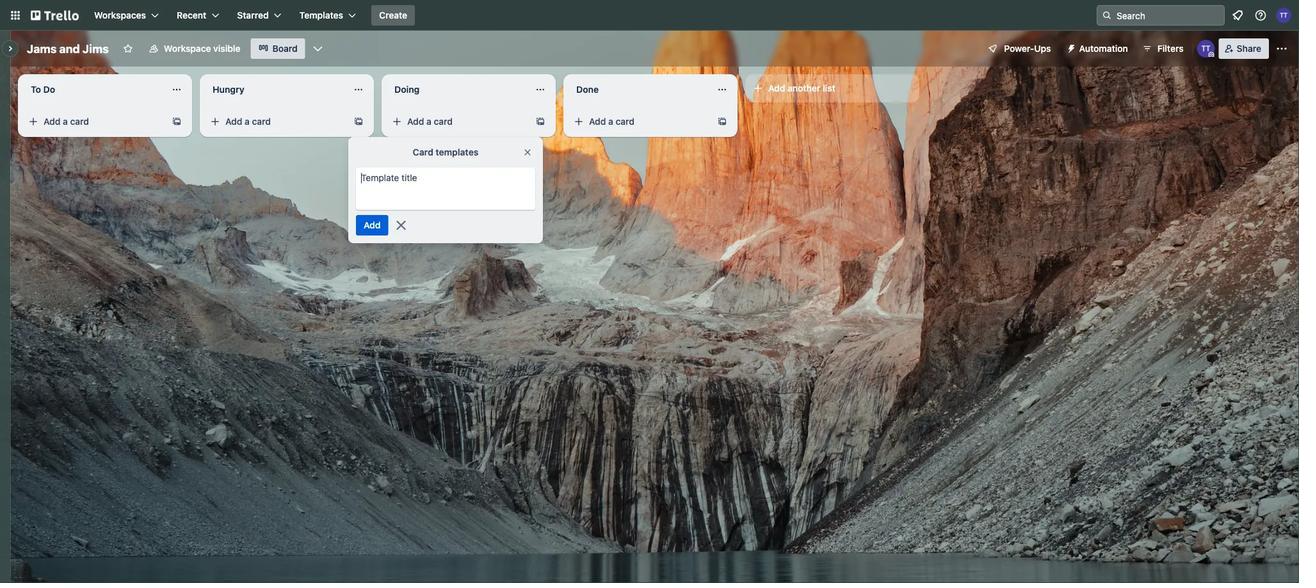 Task type: vqa. For each thing, say whether or not it's contained in the screenshot.
Add a card button associated with Doing
yes



Task type: describe. For each thing, give the bounding box(es) containing it.
4 card from the left
[[616, 116, 635, 127]]

open information menu image
[[1254, 9, 1267, 22]]

add a card button for to do
[[23, 111, 166, 132]]

starred
[[237, 10, 269, 20]]

do
[[43, 84, 55, 95]]

hungry
[[213, 84, 245, 95]]

jams
[[27, 42, 57, 55]]

power-ups
[[1004, 43, 1051, 54]]

add for to do add a card button
[[44, 116, 60, 127]]

Template title text field
[[361, 172, 530, 206]]

templates
[[436, 147, 479, 158]]

workspace visible button
[[141, 38, 248, 59]]

4 add a card from the left
[[589, 116, 635, 127]]

a for hungry
[[245, 116, 250, 127]]

1 horizontal spatial terry turtle (terryturtle) image
[[1276, 8, 1292, 23]]

To Do text field
[[23, 79, 164, 100]]

Doing text field
[[387, 79, 528, 100]]

add for "add another list" button
[[768, 83, 785, 93]]

add a card for hungry
[[225, 116, 271, 127]]

create from template… image
[[353, 117, 364, 127]]

3 create from template… image from the left
[[717, 117, 727, 127]]

card templates
[[413, 147, 479, 158]]

add a card button for hungry
[[205, 111, 348, 132]]

add button
[[356, 215, 388, 236]]

star or unstar board image
[[123, 44, 133, 54]]

ups
[[1034, 43, 1051, 54]]

create button
[[371, 5, 415, 26]]

visible
[[213, 43, 240, 54]]

Hungry text field
[[205, 79, 346, 100]]

card
[[413, 147, 433, 158]]

done
[[576, 84, 599, 95]]

to
[[31, 84, 41, 95]]

this member is an admin of this board. image
[[1209, 52, 1215, 58]]

to do
[[31, 84, 55, 95]]

starred button
[[229, 5, 289, 26]]

create
[[379, 10, 407, 20]]

add a card for to do
[[44, 116, 89, 127]]

close popover image
[[523, 147, 533, 158]]

share
[[1237, 43, 1262, 54]]

board
[[272, 43, 298, 54]]

0 notifications image
[[1230, 8, 1246, 23]]

search image
[[1102, 10, 1112, 20]]

power-
[[1004, 43, 1034, 54]]

workspaces
[[94, 10, 146, 20]]

4 a from the left
[[608, 116, 613, 127]]

primary element
[[0, 0, 1299, 31]]

automation button
[[1061, 38, 1136, 59]]

customize views image
[[312, 42, 324, 55]]



Task type: locate. For each thing, give the bounding box(es) containing it.
switch to… image
[[9, 9, 22, 22]]

card for to do
[[70, 116, 89, 127]]

add
[[768, 83, 785, 93], [44, 116, 60, 127], [225, 116, 242, 127], [407, 116, 424, 127], [589, 116, 606, 127], [364, 220, 381, 231]]

card down to do text box
[[70, 116, 89, 127]]

workspace
[[164, 43, 211, 54]]

2 add a card from the left
[[225, 116, 271, 127]]

add a card
[[44, 116, 89, 127], [225, 116, 271, 127], [407, 116, 453, 127], [589, 116, 635, 127]]

templates
[[299, 10, 343, 20]]

another
[[788, 83, 821, 93]]

4 add a card button from the left
[[569, 111, 712, 132]]

1 vertical spatial terry turtle (terryturtle) image
[[1197, 40, 1215, 58]]

card for doing
[[434, 116, 453, 127]]

1 create from template… image from the left
[[172, 117, 182, 127]]

2 create from template… image from the left
[[535, 117, 546, 127]]

terry turtle (terryturtle) image
[[1276, 8, 1292, 23], [1197, 40, 1215, 58]]

recent
[[177, 10, 206, 20]]

1 a from the left
[[63, 116, 68, 127]]

create from template… image
[[172, 117, 182, 127], [535, 117, 546, 127], [717, 117, 727, 127]]

a for doing
[[427, 116, 432, 127]]

add a card button down to do text box
[[23, 111, 166, 132]]

card down hungry text field
[[252, 116, 271, 127]]

2 horizontal spatial create from template… image
[[717, 117, 727, 127]]

0 vertical spatial terry turtle (terryturtle) image
[[1276, 8, 1292, 23]]

board link
[[251, 38, 305, 59]]

0 horizontal spatial create from template… image
[[172, 117, 182, 127]]

add a card down hungry
[[225, 116, 271, 127]]

a
[[63, 116, 68, 127], [245, 116, 250, 127], [427, 116, 432, 127], [608, 116, 613, 127]]

2 a from the left
[[245, 116, 250, 127]]

1 add a card from the left
[[44, 116, 89, 127]]

3 add a card from the left
[[407, 116, 453, 127]]

3 card from the left
[[434, 116, 453, 127]]

jams and jims
[[27, 42, 109, 55]]

a for to do
[[63, 116, 68, 127]]

add a card down do
[[44, 116, 89, 127]]

recent button
[[169, 5, 227, 26]]

card
[[70, 116, 89, 127], [252, 116, 271, 127], [434, 116, 453, 127], [616, 116, 635, 127]]

doing
[[394, 84, 420, 95]]

card for hungry
[[252, 116, 271, 127]]

add another list button
[[745, 74, 920, 102]]

terry turtle (terryturtle) image right open information menu icon
[[1276, 8, 1292, 23]]

1 add a card button from the left
[[23, 111, 166, 132]]

workspaces button
[[86, 5, 167, 26]]

a down the done text box
[[608, 116, 613, 127]]

create from template… image for doing
[[535, 117, 546, 127]]

add for doing's add a card button
[[407, 116, 424, 127]]

Done text field
[[569, 79, 710, 100]]

1 horizontal spatial create from template… image
[[535, 117, 546, 127]]

add a card button down hungry text field
[[205, 111, 348, 132]]

workspace visible
[[164, 43, 240, 54]]

card up card templates
[[434, 116, 453, 127]]

0 horizontal spatial terry turtle (terryturtle) image
[[1197, 40, 1215, 58]]

2 add a card button from the left
[[205, 111, 348, 132]]

create from template… image for to do
[[172, 117, 182, 127]]

terry turtle (terryturtle) image right filters
[[1197, 40, 1215, 58]]

add a card down done
[[589, 116, 635, 127]]

add for 1st add a card button from the right
[[589, 116, 606, 127]]

power-ups button
[[979, 38, 1059, 59]]

automation
[[1079, 43, 1128, 54]]

a down hungry text field
[[245, 116, 250, 127]]

add a card button up templates
[[387, 111, 530, 132]]

sm image
[[1061, 38, 1079, 56]]

show menu image
[[1276, 42, 1288, 55]]

Board name text field
[[20, 38, 115, 59]]

add a card button down the done text box
[[569, 111, 712, 132]]

add another list
[[768, 83, 835, 93]]

jims
[[83, 42, 109, 55]]

add a card button for doing
[[387, 111, 530, 132]]

add a card up card
[[407, 116, 453, 127]]

share button
[[1219, 38, 1269, 59]]

back to home image
[[31, 5, 79, 26]]

3 a from the left
[[427, 116, 432, 127]]

a down to do text box
[[63, 116, 68, 127]]

1 card from the left
[[70, 116, 89, 127]]

list
[[823, 83, 835, 93]]

Search field
[[1112, 6, 1224, 25]]

filters button
[[1138, 38, 1188, 59]]

a up card
[[427, 116, 432, 127]]

and
[[59, 42, 80, 55]]

add a card for doing
[[407, 116, 453, 127]]

card down the done text box
[[616, 116, 635, 127]]

3 add a card button from the left
[[387, 111, 530, 132]]

2 card from the left
[[252, 116, 271, 127]]

filters
[[1158, 43, 1184, 54]]

add for add a card button for hungry
[[225, 116, 242, 127]]

add a card button
[[23, 111, 166, 132], [205, 111, 348, 132], [387, 111, 530, 132], [569, 111, 712, 132]]

templates button
[[292, 5, 364, 26]]



